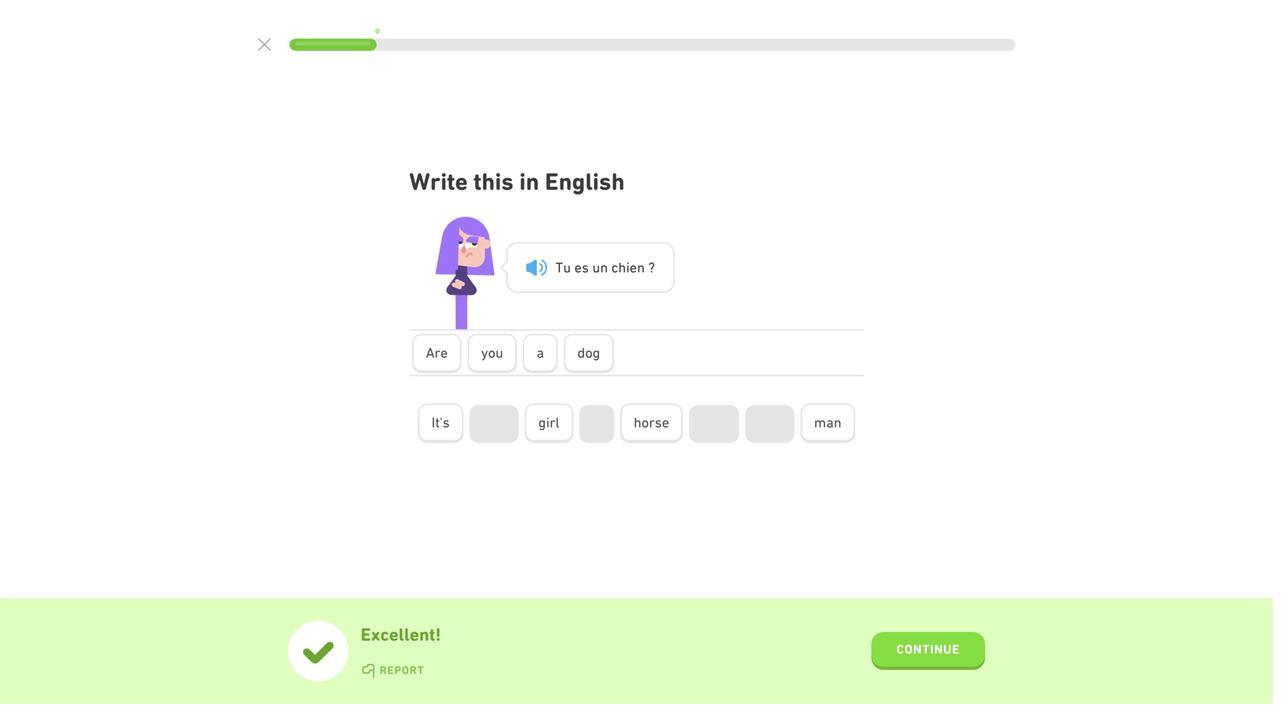 Task type: vqa. For each thing, say whether or not it's contained in the screenshot.
first "e" from the right
yes



Task type: describe. For each thing, give the bounding box(es) containing it.
horse button
[[620, 404, 683, 443]]

2 n from the left
[[637, 259, 645, 276]]

dog
[[578, 345, 600, 361]]

girl
[[539, 414, 560, 431]]

write this in english
[[409, 168, 625, 196]]

you button
[[468, 334, 517, 373]]

in
[[520, 168, 539, 196]]

excellent!
[[361, 624, 441, 645]]

dog button
[[564, 334, 614, 373]]

c h i e n ?
[[612, 259, 655, 276]]

it's
[[432, 414, 450, 431]]

this
[[474, 168, 514, 196]]

t
[[556, 259, 563, 276]]

continue button
[[872, 632, 985, 670]]

1 n from the left
[[600, 259, 608, 276]]

you
[[481, 345, 503, 361]]

man
[[814, 414, 842, 431]]

are button
[[412, 334, 462, 373]]

t u
[[556, 259, 571, 276]]

a button
[[523, 334, 558, 373]]

u n
[[593, 259, 608, 276]]

e s
[[575, 259, 589, 276]]

2 e from the left
[[630, 259, 637, 276]]



Task type: locate. For each thing, give the bounding box(es) containing it.
horse
[[634, 414, 669, 431]]

1 horizontal spatial e
[[630, 259, 637, 276]]

a
[[537, 345, 544, 361]]

continue
[[897, 642, 960, 657]]

c
[[612, 259, 618, 276]]

e right t u
[[575, 259, 582, 276]]

h
[[618, 259, 626, 276]]

n
[[600, 259, 608, 276], [637, 259, 645, 276]]

write
[[409, 168, 468, 196]]

e
[[575, 259, 582, 276], [630, 259, 637, 276]]

0 horizontal spatial u
[[563, 259, 571, 276]]

it's button
[[418, 404, 463, 443]]

u right s
[[593, 259, 600, 276]]

1 e from the left
[[575, 259, 582, 276]]

progress bar
[[290, 39, 1016, 51]]

2 u from the left
[[593, 259, 600, 276]]

girl button
[[525, 404, 573, 443]]

are
[[426, 345, 448, 361]]

n left ?
[[637, 259, 645, 276]]

0 horizontal spatial e
[[575, 259, 582, 276]]

report
[[380, 664, 424, 677]]

s
[[582, 259, 589, 276]]

english
[[545, 168, 625, 196]]

man button
[[801, 404, 855, 443]]

u left e s
[[563, 259, 571, 276]]

n left "c"
[[600, 259, 608, 276]]

u
[[563, 259, 571, 276], [593, 259, 600, 276]]

0 horizontal spatial n
[[600, 259, 608, 276]]

i
[[626, 259, 630, 276]]

1 u from the left
[[563, 259, 571, 276]]

?
[[649, 259, 655, 276]]

1 horizontal spatial n
[[637, 259, 645, 276]]

1 horizontal spatial u
[[593, 259, 600, 276]]

report button
[[361, 664, 424, 679]]

e right the h
[[630, 259, 637, 276]]



